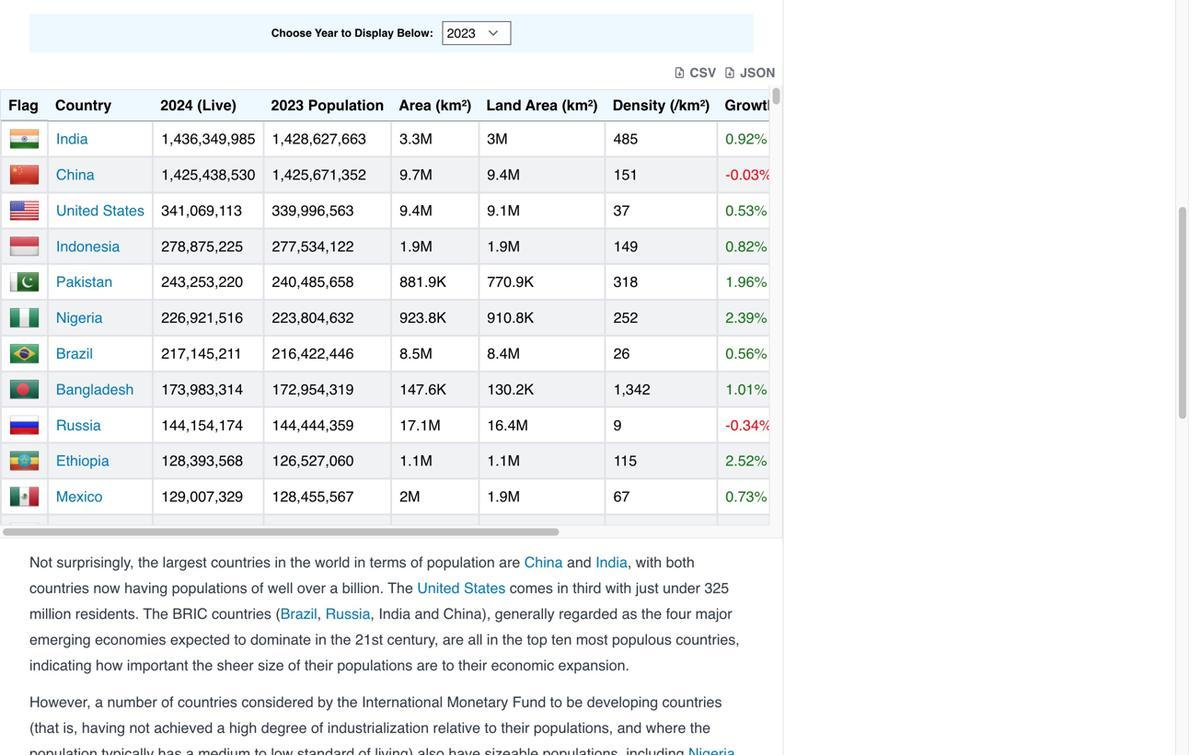 Task type: vqa. For each thing, say whether or not it's contained in the screenshot.
The within the THE , WITH BOTH COUNTRIES NOW HAVING POPULATIONS OF WELL OVER A BILLION. THE
yes



Task type: locate. For each thing, give the bounding box(es) containing it.
the right the where
[[690, 720, 711, 737]]

to
[[341, 27, 352, 39], [234, 632, 246, 649], [442, 657, 454, 674], [550, 694, 563, 711], [485, 720, 497, 737], [255, 746, 267, 756]]

the down terms
[[388, 580, 413, 597]]

area right the land
[[526, 97, 558, 114]]

russia up ethiopia at the bottom of page
[[56, 417, 101, 434]]

land area (km²) link
[[487, 94, 598, 117]]

2 vertical spatial are
[[417, 657, 438, 674]]

0 horizontal spatial brazil
[[56, 345, 93, 362]]

0 horizontal spatial united states link
[[56, 202, 145, 219]]

1.1m down 16.4m
[[487, 453, 520, 470]]

(live)
[[197, 97, 237, 114]]

populations inside ', india and china), generally regarded as the four major emerging economies expected to dominate in the 21st century, are all in the top ten most populous countries, indicating how important the sheer size of their populations are to their economic expansion.'
[[337, 657, 413, 674]]

to down the monetary
[[485, 720, 497, 737]]

united up indonesia link
[[56, 202, 99, 219]]

of down the industrialization
[[359, 746, 371, 756]]

of inside , with both countries now having populations of well over a billion. the
[[251, 580, 264, 597]]

not surprisingly, the largest countries in the world in terms of population are china and india
[[29, 554, 628, 571]]

are left all
[[443, 632, 464, 649]]

0 horizontal spatial area
[[399, 97, 432, 114]]

just
[[636, 580, 659, 597]]

1 horizontal spatial are
[[443, 632, 464, 649]]

area up the 3.3m
[[399, 97, 432, 114]]

have
[[449, 746, 481, 756]]

1 horizontal spatial populations
[[337, 657, 413, 674]]

1 vertical spatial united
[[417, 580, 460, 597]]

nigeria
[[56, 309, 103, 327]]

364.5k
[[487, 524, 534, 541]]

in right all
[[487, 632, 498, 649]]

four
[[666, 606, 692, 623]]

countries left (
[[212, 606, 272, 623]]

126,527,060
[[272, 453, 354, 470]]

regarded
[[559, 606, 618, 623]]

not
[[29, 554, 52, 571]]

0 vertical spatial united
[[56, 202, 99, 219]]

,
[[628, 554, 632, 571], [317, 606, 321, 623], [371, 606, 375, 623]]

achieved
[[154, 720, 213, 737]]

0 horizontal spatial populations
[[172, 580, 247, 597]]

their down all
[[459, 657, 487, 674]]

countries up well
[[211, 554, 271, 571]]

russia link down billion.
[[326, 606, 371, 623]]

choose year to display below:
[[271, 27, 433, 39]]

bd flag image
[[9, 375, 39, 405]]

sizeable
[[485, 746, 539, 756]]

population
[[308, 97, 384, 114]]

brazil link down nigeria
[[56, 345, 93, 362]]

countries inside comes in third with just under 325 million residents. the bric countries (
[[212, 606, 272, 623]]

brazil down over
[[281, 606, 317, 623]]

1.9m for 2m
[[487, 489, 520, 506]]

brazil link
[[56, 345, 93, 362], [281, 606, 317, 623]]

1.9m down 9.1m in the top left of the page
[[487, 238, 520, 255]]

united states link up 'indonesia'
[[56, 202, 145, 219]]

1 horizontal spatial 1.1m
[[487, 453, 520, 470]]

2 vertical spatial and
[[617, 720, 642, 737]]

0 vertical spatial russia
[[56, 417, 101, 434]]

1 vertical spatial with
[[606, 580, 632, 597]]

2 horizontal spatial are
[[499, 554, 521, 571]]

129,007,329
[[161, 489, 243, 506]]

china up comes
[[525, 554, 563, 571]]

0 vertical spatial with
[[636, 554, 662, 571]]

countries up million
[[29, 580, 89, 597]]

china link right cn flag image
[[56, 166, 95, 183]]

2 area from the left
[[526, 97, 558, 114]]

1 vertical spatial russia link
[[326, 606, 371, 623]]

the left bric
[[143, 606, 168, 623]]

monetary
[[447, 694, 509, 711]]

1 vertical spatial states
[[464, 580, 506, 597]]

the up over
[[290, 554, 311, 571]]

their up by
[[305, 657, 333, 674]]

2 - from the top
[[726, 417, 731, 434]]

144,154,174
[[161, 417, 243, 434]]

india link down "336"
[[596, 554, 628, 571]]

million
[[29, 606, 71, 623]]

flag link
[[8, 94, 40, 117]]

1.1m down 17.1m
[[400, 453, 433, 470]]

however, a number of countries considered by the international monetary fund to be developing countries (that is, having not achieved a high degree of industrialization relative to their populations, and where the population typically has a medium to low standard of living) also have sizeable populations, including
[[29, 694, 722, 756]]

populations down 21st
[[337, 657, 413, 674]]

a
[[330, 580, 338, 597], [95, 694, 103, 711], [217, 720, 225, 737], [186, 746, 194, 756]]

1 horizontal spatial china link
[[525, 554, 563, 571]]

and inside ', india and china), generally regarded as the four major emerging economies expected to dominate in the 21st century, are all in the top ten most populous countries, indicating how important the sheer size of their populations are to their economic expansion.'
[[415, 606, 439, 623]]

0 vertical spatial having
[[124, 580, 168, 597]]

, down over
[[317, 606, 321, 623]]

united states up china),
[[417, 580, 506, 597]]

, inside ', india and china), generally regarded as the four major emerging economies expected to dominate in the 21st century, are all in the top ten most populous countries, indicating how important the sheer size of their populations are to their economic expansion.'
[[371, 606, 375, 623]]

with inside comes in third with just under 325 million residents. the bric countries (
[[606, 580, 632, 597]]

- up 2.52%
[[726, 417, 731, 434]]

0 horizontal spatial with
[[606, 580, 632, 597]]

0 horizontal spatial 9.4m
[[400, 202, 433, 219]]

of right terms
[[411, 554, 423, 571]]

1 area from the left
[[399, 97, 432, 114]]

1 horizontal spatial ,
[[371, 606, 375, 623]]

0 horizontal spatial and
[[415, 606, 439, 623]]

223,804,632
[[272, 309, 354, 327]]

2024
[[160, 97, 193, 114]]

jp flag image
[[9, 518, 39, 548]]

json button
[[724, 63, 776, 82]]

0.34%
[[731, 417, 773, 434]]

0 horizontal spatial (km²)
[[436, 97, 472, 114]]

- down 0.73%
[[726, 524, 731, 541]]

2 horizontal spatial india
[[596, 554, 628, 571]]

china link
[[56, 166, 95, 183], [525, 554, 563, 571]]

1 vertical spatial brazil
[[281, 606, 317, 623]]

growth rate link
[[725, 94, 813, 117]]

a left high
[[217, 720, 225, 737]]

8.5m
[[400, 345, 433, 362]]

1 vertical spatial united states
[[417, 580, 506, 597]]

2 horizontal spatial and
[[617, 720, 642, 737]]

1.9m
[[400, 238, 433, 255], [487, 238, 520, 255], [487, 489, 520, 506]]

china link up comes
[[525, 554, 563, 571]]

1 vertical spatial and
[[415, 606, 439, 623]]

1 vertical spatial china link
[[525, 554, 563, 571]]

2 vertical spatial india
[[379, 606, 411, 623]]

their
[[305, 657, 333, 674], [459, 657, 487, 674], [501, 720, 530, 737]]

expected
[[170, 632, 230, 649]]

in
[[275, 554, 286, 571], [354, 554, 366, 571], [557, 580, 569, 597], [315, 632, 327, 649], [487, 632, 498, 649]]

the left 21st
[[331, 632, 351, 649]]

of left well
[[251, 580, 264, 597]]

0 vertical spatial china
[[56, 166, 95, 183]]

1,436,349,985
[[161, 130, 256, 147]]

3.3m
[[400, 130, 433, 147]]

density (/km²)
[[613, 97, 710, 114]]

1.9m up 364.5k
[[487, 489, 520, 506]]

1 vertical spatial india link
[[596, 554, 628, 571]]

1.96%
[[726, 274, 768, 291]]

states up indonesia link
[[103, 202, 145, 219]]

to left low
[[255, 746, 267, 756]]

russia link
[[56, 417, 101, 434], [326, 606, 371, 623]]

0 horizontal spatial ,
[[317, 606, 321, 623]]

of right size
[[288, 657, 301, 674]]

2.52%
[[726, 453, 768, 470]]

their up sizeable
[[501, 720, 530, 737]]

16.4m
[[487, 417, 528, 434]]

density (/km²) link
[[613, 94, 710, 117]]

india up century,
[[379, 606, 411, 623]]

top
[[527, 632, 548, 649]]

of up achieved
[[161, 694, 174, 711]]

residents.
[[75, 606, 139, 623]]

india
[[56, 130, 88, 147], [596, 554, 628, 571], [379, 606, 411, 623]]

and up third on the bottom of the page
[[567, 554, 592, 571]]

1 vertical spatial the
[[143, 606, 168, 623]]

1 vertical spatial united states link
[[417, 580, 506, 597]]

1 1.1m from the left
[[400, 453, 433, 470]]

0 vertical spatial 9.4m
[[487, 166, 520, 183]]

1 horizontal spatial brazil
[[281, 606, 317, 623]]

(km²) left density on the top right of page
[[562, 97, 598, 114]]

26
[[614, 345, 630, 362]]

0 vertical spatial the
[[388, 580, 413, 597]]

1 horizontal spatial brazil link
[[281, 606, 317, 623]]

india down country
[[56, 130, 88, 147]]

to up the monetary
[[442, 657, 454, 674]]

to left be
[[550, 694, 563, 711]]

surprisingly,
[[56, 554, 134, 571]]

0 horizontal spatial united states
[[56, 202, 145, 219]]

population
[[427, 554, 495, 571], [29, 746, 97, 756]]

9.4m up 9.1m in the top left of the page
[[487, 166, 520, 183]]

ng flag image
[[9, 303, 39, 333]]

population down is,
[[29, 746, 97, 756]]

countries up the where
[[663, 694, 722, 711]]

bangladesh link
[[56, 381, 134, 398]]

1 vertical spatial -
[[726, 417, 731, 434]]

india inside ', india and china), generally regarded as the four major emerging economies expected to dominate in the 21st century, are all in the top ten most populous countries, indicating how important the sheer size of their populations are to their economic expansion.'
[[379, 606, 411, 623]]

united states link up china),
[[417, 580, 506, 597]]

1 horizontal spatial india
[[379, 606, 411, 623]]

largest
[[163, 554, 207, 571]]

2 vertical spatial -
[[726, 524, 731, 541]]

china
[[56, 166, 95, 183], [525, 554, 563, 571]]

are down 364.5k
[[499, 554, 521, 571]]

0 vertical spatial russia link
[[56, 417, 101, 434]]

with
[[636, 554, 662, 571], [606, 580, 632, 597]]

russia link up ethiopia at the bottom of page
[[56, 417, 101, 434]]

a right over
[[330, 580, 338, 597]]

0 vertical spatial china link
[[56, 166, 95, 183]]

1 horizontal spatial india link
[[596, 554, 628, 571]]

populations inside , with both countries now having populations of well over a billion. the
[[172, 580, 247, 597]]

1 vertical spatial india
[[596, 554, 628, 571]]

as
[[622, 606, 638, 623]]

populations up bric
[[172, 580, 247, 597]]

ethiopia link
[[56, 453, 109, 470]]

, up 21st
[[371, 606, 375, 623]]

standard
[[297, 746, 355, 756]]

in inside comes in third with just under 325 million residents. the bric countries (
[[557, 580, 569, 597]]

1 vertical spatial populations,
[[543, 746, 622, 756]]

the inside , with both countries now having populations of well over a billion. the
[[388, 580, 413, 597]]

0 vertical spatial india
[[56, 130, 88, 147]]

0 vertical spatial brazil link
[[56, 345, 93, 362]]

brazil
[[56, 345, 93, 362], [281, 606, 317, 623]]

1 horizontal spatial and
[[567, 554, 592, 571]]

and up century,
[[415, 606, 439, 623]]

population down 377.9k
[[427, 554, 495, 571]]

and inside however, a number of countries considered by the international monetary fund to be developing countries (that is, having not achieved a high degree of industrialization relative to their populations, and where the population typically has a medium to low standard of living) also have sizeable populations, including
[[617, 720, 642, 737]]

ru flag image
[[9, 410, 39, 441]]

278,875,225
[[161, 238, 243, 255]]

1 horizontal spatial (km²)
[[562, 97, 598, 114]]

1 vertical spatial having
[[82, 720, 125, 737]]

1 (km²) from the left
[[436, 97, 472, 114]]

910.8k
[[487, 309, 534, 327]]

states up china),
[[464, 580, 506, 597]]

year
[[315, 27, 338, 39]]

where
[[646, 720, 686, 737]]

0 vertical spatial -
[[726, 166, 731, 183]]

0 horizontal spatial 1.1m
[[400, 453, 433, 470]]

1 horizontal spatial with
[[636, 554, 662, 571]]

not
[[129, 720, 150, 737]]

china right cn flag image
[[56, 166, 95, 183]]

216,422,446
[[272, 345, 354, 362]]

1 vertical spatial brazil link
[[281, 606, 317, 623]]

, down "336"
[[628, 554, 632, 571]]

0 horizontal spatial india link
[[56, 130, 88, 147]]

india down "336"
[[596, 554, 628, 571]]

1 - from the top
[[726, 166, 731, 183]]

area
[[399, 97, 432, 114], [526, 97, 558, 114]]

2023
[[271, 97, 304, 114]]

1 vertical spatial populations
[[337, 657, 413, 674]]

however,
[[29, 694, 91, 711]]

0 vertical spatial population
[[427, 554, 495, 571]]

67
[[614, 489, 630, 506]]

and down "developing"
[[617, 720, 642, 737]]

display
[[355, 27, 394, 39]]

173,983,314
[[161, 381, 243, 398]]

0 vertical spatial populations
[[172, 580, 247, 597]]

united up china),
[[417, 580, 460, 597]]

russia
[[56, 417, 101, 434], [326, 606, 371, 623]]

india link down country
[[56, 130, 88, 147]]

0 horizontal spatial russia
[[56, 417, 101, 434]]

the left largest
[[138, 554, 159, 571]]

bangladesh
[[56, 381, 134, 398]]

1 vertical spatial population
[[29, 746, 97, 756]]

1 horizontal spatial the
[[388, 580, 413, 597]]

ten
[[552, 632, 572, 649]]

and
[[567, 554, 592, 571], [415, 606, 439, 623], [617, 720, 642, 737]]

industrialization
[[328, 720, 429, 737]]

having inside , with both countries now having populations of well over a billion. the
[[124, 580, 168, 597]]

881.9k
[[400, 274, 447, 291]]

, inside , with both countries now having populations of well over a billion. the
[[628, 554, 632, 571]]

the right as
[[642, 606, 662, 623]]

relative
[[433, 720, 481, 737]]

1 horizontal spatial their
[[459, 657, 487, 674]]

0 horizontal spatial population
[[29, 746, 97, 756]]

having right now
[[124, 580, 168, 597]]

1 horizontal spatial united states link
[[417, 580, 506, 597]]

in left third on the bottom of the page
[[557, 580, 569, 597]]

1 vertical spatial russia
[[326, 606, 371, 623]]

countries
[[211, 554, 271, 571], [29, 580, 89, 597], [212, 606, 272, 623], [178, 694, 237, 711], [663, 694, 722, 711]]

with up as
[[606, 580, 632, 597]]

9.4m down 9.7m
[[400, 202, 433, 219]]

1 horizontal spatial area
[[526, 97, 558, 114]]

0 horizontal spatial states
[[103, 202, 145, 219]]

2.39%
[[726, 309, 768, 327]]

are down century,
[[417, 657, 438, 674]]

having inside however, a number of countries considered by the international monetary fund to be developing countries (that is, having not achieved a high degree of industrialization relative to their populations, and where the population typically has a medium to low standard of living) also have sizeable populations, including
[[82, 720, 125, 737]]

2 horizontal spatial their
[[501, 720, 530, 737]]

3 - from the top
[[726, 524, 731, 541]]

(km²) left the land
[[436, 97, 472, 114]]

having up typically
[[82, 720, 125, 737]]

- down 0.92% at right
[[726, 166, 731, 183]]

0 horizontal spatial the
[[143, 606, 168, 623]]

brazil down nigeria
[[56, 345, 93, 362]]

russia down billion.
[[326, 606, 371, 623]]

0 vertical spatial and
[[567, 554, 592, 571]]

united states up 'indonesia'
[[56, 202, 145, 219]]

is,
[[63, 720, 78, 737]]

brazil link down over
[[281, 606, 317, 623]]

with up just
[[636, 554, 662, 571]]

2 horizontal spatial ,
[[628, 554, 632, 571]]

1 vertical spatial china
[[525, 554, 563, 571]]

choose
[[271, 27, 312, 39]]

0 vertical spatial brazil
[[56, 345, 93, 362]]

1 horizontal spatial russia
[[326, 606, 371, 623]]

0.92%
[[726, 130, 768, 147]]



Task type: describe. For each thing, give the bounding box(es) containing it.
a right has
[[186, 746, 194, 756]]

172,954,319
[[272, 381, 354, 398]]

, with both countries now having populations of well over a billion. the
[[29, 554, 695, 597]]

mexico link
[[56, 489, 103, 506]]

br flag image
[[9, 339, 39, 369]]

with inside , with both countries now having populations of well over a billion. the
[[636, 554, 662, 571]]

0 vertical spatial populations,
[[534, 720, 613, 737]]

336
[[614, 524, 638, 541]]

bric
[[172, 606, 208, 623]]

the left top
[[503, 632, 523, 649]]

, for with
[[628, 554, 632, 571]]

sheer
[[217, 657, 254, 674]]

country
[[55, 97, 112, 114]]

1 horizontal spatial china
[[525, 554, 563, 571]]

130.2k
[[487, 381, 534, 398]]

mx flag image
[[9, 482, 39, 512]]

typically
[[102, 746, 154, 756]]

csv
[[690, 65, 717, 80]]

2 (km²) from the left
[[562, 97, 598, 114]]

us flag image
[[9, 196, 39, 226]]

0 horizontal spatial their
[[305, 657, 333, 674]]

2023 population
[[271, 97, 384, 114]]

0 vertical spatial united states link
[[56, 202, 145, 219]]

923.8k
[[400, 309, 447, 327]]

land area (km²)
[[487, 97, 598, 114]]

- for -0.03%
[[726, 166, 731, 183]]

expansion.
[[558, 657, 630, 674]]

to right year at the top of page
[[341, 27, 352, 39]]

, for india
[[371, 606, 375, 623]]

countries,
[[676, 632, 740, 649]]

growth
[[725, 97, 777, 114]]

1 horizontal spatial 9.4m
[[487, 166, 520, 183]]

indicating
[[29, 657, 92, 674]]

the inside comes in third with just under 325 million residents. the bric countries (
[[143, 606, 168, 623]]

1 horizontal spatial states
[[464, 580, 506, 597]]

the right by
[[337, 694, 358, 711]]

(that
[[29, 720, 59, 737]]

1 horizontal spatial united states
[[417, 580, 506, 597]]

1,428,627,663
[[272, 130, 366, 147]]

770.9k
[[487, 274, 534, 291]]

0 vertical spatial states
[[103, 202, 145, 219]]

emerging
[[29, 632, 91, 649]]

well
[[268, 580, 293, 597]]

122,906,843
[[161, 524, 243, 541]]

the down expected
[[192, 657, 213, 674]]

0 vertical spatial united states
[[56, 202, 145, 219]]

et flag image
[[9, 446, 39, 477]]

rate
[[781, 97, 813, 114]]

325
[[705, 580, 729, 597]]

0 vertical spatial are
[[499, 554, 521, 571]]

144,444,359
[[272, 417, 354, 434]]

- for -0.34%
[[726, 417, 731, 434]]

1 vertical spatial 9.4m
[[400, 202, 433, 219]]

economies
[[95, 632, 166, 649]]

1 vertical spatial are
[[443, 632, 464, 649]]

in down brazil , russia
[[315, 632, 327, 649]]

area (km²) link
[[399, 94, 472, 117]]

0 horizontal spatial russia link
[[56, 417, 101, 434]]

indonesia
[[56, 238, 120, 255]]

their inside however, a number of countries considered by the international monetary fund to be developing countries (that is, having not achieved a high degree of industrialization relative to their populations, and where the population typically has a medium to low standard of living) also have sizeable populations, including
[[501, 720, 530, 737]]

0 vertical spatial india link
[[56, 130, 88, 147]]

brazil for brazil , russia
[[281, 606, 317, 623]]

1.9m for 1.9m
[[487, 238, 520, 255]]

china),
[[444, 606, 491, 623]]

also
[[418, 746, 445, 756]]

brazil for brazil
[[56, 345, 93, 362]]

8.4m
[[487, 345, 520, 362]]

1 horizontal spatial population
[[427, 554, 495, 571]]

population inside however, a number of countries considered by the international monetary fund to be developing countries (that is, having not achieved a high degree of industrialization relative to their populations, and where the population typically has a medium to low standard of living) also have sizeable populations, including
[[29, 746, 97, 756]]

2024 (live)
[[160, 97, 237, 114]]

be
[[567, 694, 583, 711]]

341,069,113
[[161, 202, 242, 219]]

in up billion.
[[354, 554, 366, 571]]

, india and china), generally regarded as the four major emerging economies expected to dominate in the 21st century, are all in the top ten most populous countries, indicating how important the sheer size of their populations are to their economic expansion.
[[29, 606, 740, 674]]

9
[[614, 417, 622, 434]]

japan
[[56, 524, 96, 541]]

id flag image
[[9, 231, 39, 262]]

1.9m up 881.9k
[[400, 238, 433, 255]]

countries up achieved
[[178, 694, 237, 711]]

0 horizontal spatial india
[[56, 130, 88, 147]]

pakistan
[[56, 274, 113, 291]]

in up well
[[275, 554, 286, 571]]

to up sheer at the left of page
[[234, 632, 246, 649]]

of up standard
[[311, 720, 323, 737]]

international
[[362, 694, 443, 711]]

over
[[297, 580, 326, 597]]

0 horizontal spatial are
[[417, 657, 438, 674]]

country link
[[55, 94, 146, 117]]

all
[[468, 632, 483, 649]]

size
[[258, 657, 284, 674]]

low
[[271, 746, 293, 756]]

1,425,671,352
[[272, 166, 366, 183]]

in flag image
[[9, 124, 39, 154]]

now
[[93, 580, 120, 597]]

217,145,211
[[161, 345, 242, 362]]

terms
[[370, 554, 407, 571]]

149
[[614, 238, 638, 255]]

pk flag image
[[9, 267, 39, 297]]

115
[[614, 453, 637, 470]]

countries inside , with both countries now having populations of well over a billion. the
[[29, 580, 89, 597]]

by
[[318, 694, 333, 711]]

0 horizontal spatial china
[[56, 166, 95, 183]]

of inside ', india and china), generally regarded as the four major emerging economies expected to dominate in the 21st century, are all in the top ten most populous countries, indicating how important the sheer size of their populations are to their economic expansion.'
[[288, 657, 301, 674]]

151
[[614, 166, 638, 183]]

147.6k
[[400, 381, 447, 398]]

economic
[[491, 657, 554, 674]]

- for -0.54%
[[726, 524, 731, 541]]

flag
[[8, 97, 39, 114]]

comes
[[510, 580, 553, 597]]

0 horizontal spatial china link
[[56, 166, 95, 183]]

9.7m
[[400, 166, 433, 183]]

fund
[[513, 694, 546, 711]]

123,294,513
[[272, 524, 354, 541]]

most
[[576, 632, 608, 649]]

a inside , with both countries now having populations of well over a billion. the
[[330, 580, 338, 597]]

1,342
[[614, 381, 651, 398]]

226,921,516
[[161, 309, 243, 327]]

number
[[107, 694, 157, 711]]

cn flag image
[[9, 160, 39, 190]]

a left "number" on the left
[[95, 694, 103, 711]]

1 horizontal spatial united
[[417, 580, 460, 597]]

comes in third with just under 325 million residents. the bric countries (
[[29, 580, 729, 623]]

ethiopia
[[56, 453, 109, 470]]

including
[[626, 746, 685, 756]]

2 1.1m from the left
[[487, 453, 520, 470]]

billion.
[[342, 580, 384, 597]]

has
[[158, 746, 182, 756]]

populous
[[612, 632, 672, 649]]

major
[[696, 606, 733, 623]]

0 horizontal spatial united
[[56, 202, 99, 219]]

0 horizontal spatial brazil link
[[56, 345, 93, 362]]

important
[[127, 657, 188, 674]]

243,253,220
[[161, 274, 243, 291]]

1 horizontal spatial russia link
[[326, 606, 371, 623]]

both
[[666, 554, 695, 571]]

how
[[96, 657, 123, 674]]

land
[[487, 97, 522, 114]]

density
[[613, 97, 666, 114]]



